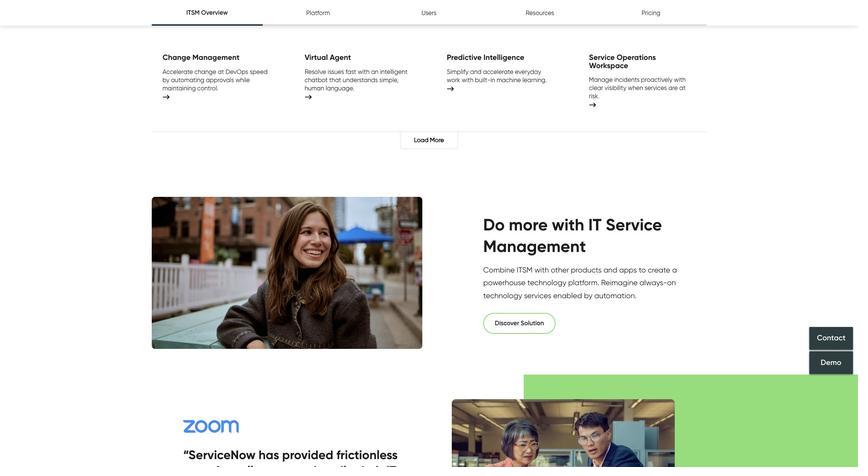 Task type: describe. For each thing, give the bounding box(es) containing it.
learning.
[[523, 76, 547, 84]]

powerhouse
[[483, 278, 526, 287]]

ways
[[183, 463, 212, 467]]

provided
[[282, 447, 333, 463]]

and inside combine itsm with other products and apps to create a powerhouse technology platform. reimagine always-on technology services enabled by automation.
[[604, 266, 618, 275]]

with inside do more with it service management
[[552, 215, 585, 235]]

are
[[669, 84, 678, 92]]

automation.
[[595, 291, 637, 300]]

on
[[667, 278, 676, 287]]

by inside combine itsm with other products and apps to create a powerhouse technology platform. reimagine always-on technology services enabled by automation.
[[584, 291, 593, 300]]

built-
[[475, 76, 491, 84]]

accelerate change at devops speed by automating approvals while maintaining control.
[[163, 68, 268, 92]]

virtual agent
[[305, 53, 351, 62]]

to for create
[[639, 266, 646, 275]]

accelerate
[[483, 68, 514, 75]]

resolve issues fast with an intelligent chatbot that understands simple, human language.
[[305, 68, 408, 92]]

with inside the simplify and accelerate everyday work with built-in machine learning.
[[462, 76, 474, 84]]

to for handle
[[299, 463, 311, 467]]

frictionless
[[337, 447, 398, 463]]

devops
[[226, 68, 248, 75]]

by inside the accelerate change at devops speed by automating approvals while maintaining control.
[[163, 76, 170, 84]]

proactively
[[641, 76, 673, 83]]

create
[[648, 266, 671, 275]]

products
[[571, 266, 602, 275]]

that
[[329, 76, 341, 84]]

more
[[430, 136, 444, 144]]

accelerate
[[163, 68, 193, 75]]

demo
[[821, 358, 842, 367]]

agent
[[330, 53, 351, 62]]

a
[[673, 266, 677, 275]]

virtual
[[305, 53, 328, 62]]

change
[[163, 53, 191, 62]]

other
[[551, 266, 569, 275]]

0 vertical spatial management
[[192, 53, 240, 62]]

colleagues
[[234, 463, 296, 467]]

load more link
[[400, 132, 458, 149]]

services inside manage incidents proactively with clear visibility when services are at risk.
[[645, 84, 667, 92]]

when
[[628, 84, 643, 92]]

handle
[[314, 463, 354, 467]]

control.
[[197, 85, 218, 92]]

enabled
[[553, 291, 582, 300]]

predictive intelligence
[[447, 53, 525, 62]]

work
[[447, 76, 460, 84]]

speed
[[250, 68, 268, 75]]

maintaining
[[163, 85, 196, 92]]

do
[[483, 215, 505, 235]]

service inside do more with it service management
[[606, 215, 662, 235]]

it
[[589, 215, 602, 235]]

1 vertical spatial technology
[[483, 291, 522, 300]]

manage incidents proactively with clear visibility when services are at risk.
[[589, 76, 686, 100]]

more
[[509, 215, 548, 235]]

intelligence
[[484, 53, 525, 62]]

reimagine
[[601, 278, 638, 287]]

workspace
[[589, 61, 628, 70]]

manage
[[589, 76, 613, 83]]

at inside manage incidents proactively with clear visibility when services are at risk.
[[680, 84, 686, 92]]

in
[[491, 76, 495, 84]]

change management
[[163, 53, 240, 62]]

always-
[[640, 278, 667, 287]]

predictive
[[447, 53, 482, 62]]



Task type: vqa. For each thing, say whether or not it's contained in the screenshot.
improve customer experiences empower your agents and advisors to make the right decisions and act faster by digitizing the customer service journey. do it all while making your products and services more secure, too.
no



Task type: locate. For each thing, give the bounding box(es) containing it.
demo link
[[810, 352, 853, 374]]

0 vertical spatial technology
[[528, 278, 567, 287]]

0 horizontal spatial management
[[192, 53, 240, 62]]

resolve
[[305, 68, 326, 75]]

to right apps
[[639, 266, 646, 275]]

do more with it service management
[[483, 215, 662, 257]]

combine
[[483, 266, 515, 275]]

services inside combine itsm with other products and apps to create a powerhouse technology platform. reimagine always-on technology services enabled by automation.
[[524, 291, 552, 300]]

while
[[236, 76, 250, 84]]

by down platform. in the right bottom of the page
[[584, 291, 593, 300]]

"servicenow has provided frictionless ways for colleagues to handle their it
[[183, 447, 401, 467]]

at
[[218, 68, 224, 75], [680, 84, 686, 92]]

machine
[[497, 76, 521, 84]]

and up built-
[[470, 68, 482, 75]]

intelligent
[[380, 68, 408, 75]]

to down provided
[[299, 463, 311, 467]]

1 horizontal spatial at
[[680, 84, 686, 92]]

0 vertical spatial service
[[589, 53, 615, 62]]

risk.
[[589, 93, 600, 100]]

chatbot
[[305, 76, 328, 84]]

with inside resolve issues fast with an intelligent chatbot that understands simple, human language.
[[358, 68, 370, 75]]

and inside the simplify and accelerate everyday work with built-in machine learning.
[[470, 68, 482, 75]]

load
[[414, 136, 429, 144]]

0 vertical spatial services
[[645, 84, 667, 92]]

by
[[163, 76, 170, 84], [584, 291, 593, 300]]

incidents
[[615, 76, 640, 83]]

simplify and accelerate everyday work with built-in machine learning.
[[447, 68, 547, 84]]

understands
[[343, 76, 378, 84]]

at right are
[[680, 84, 686, 92]]

1 vertical spatial at
[[680, 84, 686, 92]]

human
[[305, 85, 324, 92]]

has
[[259, 447, 279, 463]]

to inside combine itsm with other products and apps to create a powerhouse technology platform. reimagine always-on technology services enabled by automation.
[[639, 266, 646, 275]]

management up change
[[192, 53, 240, 62]]

for
[[215, 463, 231, 467]]

with left it
[[552, 215, 585, 235]]

with up are
[[674, 76, 686, 83]]

1 vertical spatial management
[[483, 236, 586, 257]]

1 horizontal spatial by
[[584, 291, 593, 300]]

1 horizontal spatial and
[[604, 266, 618, 275]]

combine itsm with other products and apps to create a powerhouse technology platform. reimagine always-on technology services enabled by automation.
[[483, 266, 677, 300]]

change
[[195, 68, 216, 75]]

technology down powerhouse
[[483, 291, 522, 300]]

fast
[[346, 68, 356, 75]]

with
[[358, 68, 370, 75], [674, 76, 686, 83], [462, 76, 474, 84], [552, 215, 585, 235], [535, 266, 549, 275]]

management down more
[[483, 236, 586, 257]]

itsm
[[517, 266, 533, 275]]

and
[[470, 68, 482, 75], [604, 266, 618, 275]]

at up approvals
[[218, 68, 224, 75]]

at inside the accelerate change at devops speed by automating approvals while maintaining control.
[[218, 68, 224, 75]]

0 horizontal spatial and
[[470, 68, 482, 75]]

0 vertical spatial and
[[470, 68, 482, 75]]

management inside do more with it service management
[[483, 236, 586, 257]]

0 vertical spatial at
[[218, 68, 224, 75]]

service
[[589, 53, 615, 62], [606, 215, 662, 235]]

0 horizontal spatial by
[[163, 76, 170, 84]]

with up understands
[[358, 68, 370, 75]]

language.
[[326, 85, 354, 92]]

services
[[645, 84, 667, 92], [524, 291, 552, 300]]

apps
[[619, 266, 637, 275]]

0 vertical spatial by
[[163, 76, 170, 84]]

an
[[371, 68, 379, 75]]

services down proactively
[[645, 84, 667, 92]]

management
[[192, 53, 240, 62], [483, 236, 586, 257]]

0 vertical spatial to
[[639, 266, 646, 275]]

0 horizontal spatial technology
[[483, 291, 522, 300]]

simplify
[[447, 68, 469, 75]]

issues
[[328, 68, 344, 75]]

technology down other on the bottom
[[528, 278, 567, 287]]

1 vertical spatial and
[[604, 266, 618, 275]]

contact link
[[810, 327, 853, 350]]

by down accelerate
[[163, 76, 170, 84]]

contact
[[817, 334, 846, 343]]

services down itsm
[[524, 291, 552, 300]]

service operations workspace
[[589, 53, 656, 70]]

clear
[[589, 84, 603, 92]]

service inside service operations workspace
[[589, 53, 615, 62]]

technology
[[528, 278, 567, 287], [483, 291, 522, 300]]

1 horizontal spatial to
[[639, 266, 646, 275]]

1 vertical spatial services
[[524, 291, 552, 300]]

to inside "servicenow has provided frictionless ways for colleagues to handle their it
[[299, 463, 311, 467]]

with inside combine itsm with other products and apps to create a powerhouse technology platform. reimagine always-on technology services enabled by automation.
[[535, 266, 549, 275]]

1 horizontal spatial services
[[645, 84, 667, 92]]

and up reimagine
[[604, 266, 618, 275]]

with down simplify
[[462, 76, 474, 84]]

0 horizontal spatial services
[[524, 291, 552, 300]]

0 horizontal spatial to
[[299, 463, 311, 467]]

1 horizontal spatial technology
[[528, 278, 567, 287]]

everyday
[[515, 68, 541, 75]]

with inside manage incidents proactively with clear visibility when services are at risk.
[[674, 76, 686, 83]]

simple,
[[380, 76, 399, 84]]

with right itsm
[[535, 266, 549, 275]]

1 horizontal spatial management
[[483, 236, 586, 257]]

"servicenow
[[183, 447, 256, 463]]

their
[[357, 463, 383, 467]]

1 vertical spatial to
[[299, 463, 311, 467]]

approvals
[[206, 76, 234, 84]]

to
[[639, 266, 646, 275], [299, 463, 311, 467]]

0 horizontal spatial at
[[218, 68, 224, 75]]

load more
[[414, 136, 444, 144]]

automating
[[171, 76, 204, 84]]

1 vertical spatial service
[[606, 215, 662, 235]]

1 vertical spatial by
[[584, 291, 593, 300]]

platform.
[[568, 278, 600, 287]]

operations
[[617, 53, 656, 62]]

visibility
[[605, 84, 627, 92]]



